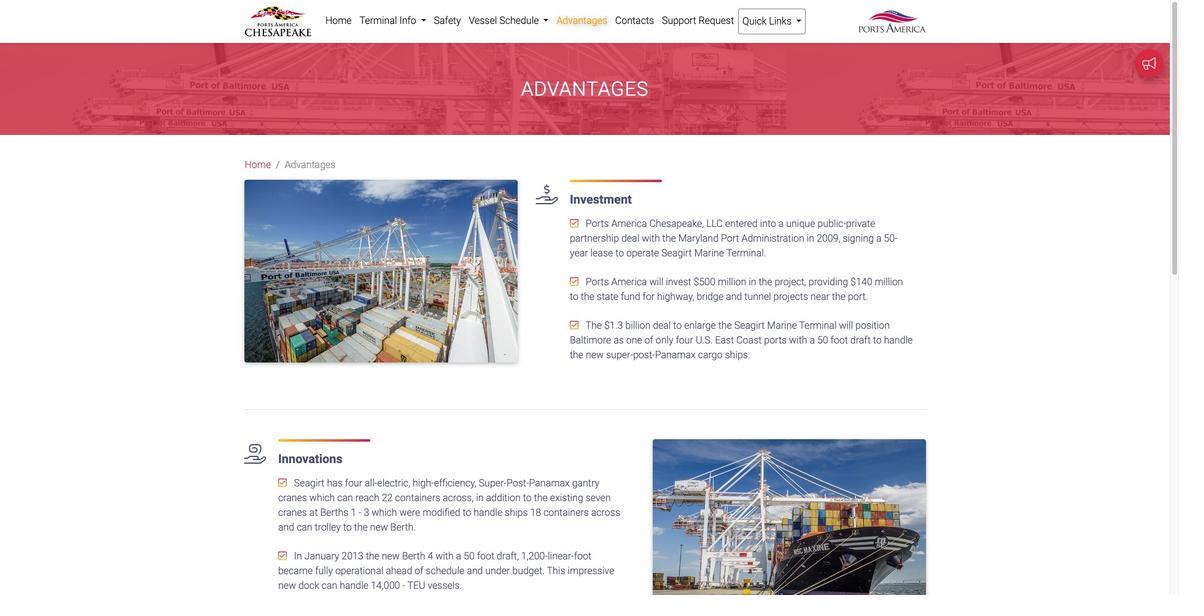 Task type: locate. For each thing, give the bounding box(es) containing it.
public-
[[818, 218, 846, 230]]

advantages link
[[553, 9, 611, 33]]

terminal left the info
[[360, 15, 397, 26]]

four left u.s.
[[676, 335, 693, 347]]

1 cranes from the top
[[278, 493, 307, 504]]

america up "operate"
[[611, 218, 647, 230]]

2 horizontal spatial handle
[[884, 335, 913, 347]]

ports
[[764, 335, 787, 347]]

new
[[586, 350, 604, 361], [370, 522, 388, 534], [382, 551, 400, 563], [278, 581, 296, 592]]

$500
[[694, 277, 716, 288]]

under
[[485, 566, 510, 578]]

1 horizontal spatial -
[[402, 581, 405, 592]]

check square image for ports america chesapeake, llc entered into a unique public-private partnership deal with the maryland port administration in 2009, signing a 50- year lease to operate seagirt marine terminal.
[[570, 219, 579, 229]]

0 horizontal spatial will
[[650, 277, 664, 288]]

position
[[856, 320, 890, 332]]

2 vertical spatial can
[[322, 581, 337, 592]]

post-
[[633, 350, 655, 361]]

one
[[626, 335, 642, 347]]

1 vertical spatial panamax
[[529, 478, 570, 490]]

foot up under
[[477, 551, 494, 563]]

1 horizontal spatial marine
[[767, 320, 797, 332]]

quick links
[[743, 15, 794, 27]]

0 vertical spatial marine
[[694, 248, 724, 259]]

signing
[[843, 233, 874, 245]]

0 vertical spatial which
[[309, 493, 335, 504]]

a right 'ports'
[[810, 335, 815, 347]]

a inside in january 2013 the new berth 4 with a 50 foot draft, 1,200-linear-foot became fully operational ahead of schedule and under budget. this impressive new dock can handle 14,000 - teu vessels.
[[456, 551, 461, 563]]

four
[[676, 335, 693, 347], [345, 478, 362, 490]]

2 ports from the top
[[586, 277, 609, 288]]

marine down the 'maryland' on the top right
[[694, 248, 724, 259]]

- inside seagirt has four all-electric, high-efficiency, super-post-panamax gantry cranes which can reach 22 containers across, in addition to the existing seven cranes at berths 1 - 3 which were modified to handle ships 18 containers across and can trolley to the new berth.
[[359, 508, 361, 519]]

1 horizontal spatial handle
[[474, 508, 503, 519]]

fully
[[315, 566, 333, 578]]

0 vertical spatial four
[[676, 335, 693, 347]]

0 vertical spatial containers
[[395, 493, 440, 504]]

projects
[[774, 291, 808, 303]]

of right one
[[645, 335, 653, 347]]

linear-
[[548, 551, 574, 563]]

ports america will invest $500 million in the project, providing $140 million to the state fund for highway, bridge and tunnel projects near the port.
[[570, 277, 903, 303]]

four inside seagirt has four all-electric, high-efficiency, super-post-panamax gantry cranes which can reach 22 containers across, in addition to the existing seven cranes at berths 1 - 3 which were modified to handle ships 18 containers across and can trolley to the new berth.
[[345, 478, 362, 490]]

1 horizontal spatial deal
[[653, 320, 671, 332]]

to left state
[[570, 291, 578, 303]]

1
[[351, 508, 356, 519]]

partnership
[[570, 233, 619, 245]]

$140
[[851, 277, 872, 288]]

of
[[645, 335, 653, 347], [415, 566, 423, 578]]

ports inside ports america chesapeake, llc entered into a unique public-private partnership deal with the maryland port administration in 2009, signing a 50- year lease to operate seagirt marine terminal.
[[586, 218, 609, 230]]

deal up "operate"
[[622, 233, 640, 245]]

0 horizontal spatial marine
[[694, 248, 724, 259]]

the up operational
[[366, 551, 379, 563]]

can down 'at' on the bottom left of the page
[[297, 522, 312, 534]]

home
[[325, 15, 352, 26], [245, 159, 271, 171]]

1 vertical spatial which
[[372, 508, 397, 519]]

0 horizontal spatial with
[[436, 551, 454, 563]]

1 horizontal spatial with
[[642, 233, 660, 245]]

0 vertical spatial 50
[[817, 335, 828, 347]]

1 horizontal spatial panamax
[[655, 350, 696, 361]]

0 vertical spatial -
[[359, 508, 361, 519]]

- right 1
[[359, 508, 361, 519]]

1 vertical spatial terminal
[[799, 320, 837, 332]]

0 vertical spatial home
[[325, 15, 352, 26]]

2 horizontal spatial with
[[789, 335, 807, 347]]

2 vertical spatial seagirt
[[294, 478, 325, 490]]

1 vertical spatial home
[[245, 159, 271, 171]]

u.s.
[[696, 335, 713, 347]]

million up bridge
[[718, 277, 746, 288]]

0 horizontal spatial panamax
[[529, 478, 570, 490]]

0 vertical spatial advantages
[[557, 15, 607, 26]]

can down fully
[[322, 581, 337, 592]]

0 vertical spatial ports
[[586, 218, 609, 230]]

deal up "only"
[[653, 320, 671, 332]]

a left 50-
[[876, 233, 882, 245]]

america for chesapeake,
[[611, 218, 647, 230]]

berth
[[402, 551, 425, 563]]

1 america from the top
[[611, 218, 647, 230]]

new left berth.
[[370, 522, 388, 534]]

seagirt down the 'maryland' on the top right
[[662, 248, 692, 259]]

seagirt
[[662, 248, 692, 259], [734, 320, 765, 332], [294, 478, 325, 490]]

with right 'ports'
[[789, 335, 807, 347]]

the down the chesapeake,
[[662, 233, 676, 245]]

seagirt inside the $1.3 billion deal to enlarge the seagirt marine terminal will position baltimore as one of only four u.s. east coast ports with a 50 foot draft to handle the new super-post-panamax cargo ships.
[[734, 320, 765, 332]]

with inside the $1.3 billion deal to enlarge the seagirt marine terminal will position baltimore as one of only four u.s. east coast ports with a 50 foot draft to handle the new super-post-panamax cargo ships.
[[789, 335, 807, 347]]

check square image down innovations at the left bottom
[[278, 479, 287, 489]]

handle down addition
[[474, 508, 503, 519]]

check square image down year
[[570, 277, 579, 287]]

and left under
[[467, 566, 483, 578]]

with up "operate"
[[642, 233, 660, 245]]

1 vertical spatial handle
[[474, 508, 503, 519]]

a up schedule
[[456, 551, 461, 563]]

in down unique
[[807, 233, 814, 245]]

- left the teu
[[402, 581, 405, 592]]

million right $140
[[875, 277, 903, 288]]

50 up schedule
[[464, 551, 475, 563]]

new down baltimore
[[586, 350, 604, 361]]

vessels.
[[428, 581, 462, 592]]

has
[[327, 478, 343, 490]]

2 horizontal spatial in
[[807, 233, 814, 245]]

and
[[726, 291, 742, 303], [278, 522, 294, 534], [467, 566, 483, 578]]

terminal inside the $1.3 billion deal to enlarge the seagirt marine terminal will position baltimore as one of only four u.s. east coast ports with a 50 foot draft to handle the new super-post-panamax cargo ships.
[[799, 320, 837, 332]]

in
[[807, 233, 814, 245], [749, 277, 756, 288], [476, 493, 484, 504]]

1 vertical spatial seagirt
[[734, 320, 765, 332]]

0 horizontal spatial handle
[[340, 581, 369, 592]]

0 horizontal spatial of
[[415, 566, 423, 578]]

2 vertical spatial with
[[436, 551, 454, 563]]

innovations
[[278, 452, 343, 467]]

quick links link
[[738, 9, 806, 34]]

seagirt up coast
[[734, 320, 765, 332]]

ports for ports america will invest $500 million in the project, providing $140 million to the state fund for highway, bridge and tunnel projects near the port.
[[586, 277, 609, 288]]

1 vertical spatial 50
[[464, 551, 475, 563]]

1 horizontal spatial four
[[676, 335, 693, 347]]

quick
[[743, 15, 767, 27]]

innovations image
[[653, 440, 926, 596]]

1 vertical spatial marine
[[767, 320, 797, 332]]

0 vertical spatial deal
[[622, 233, 640, 245]]

into
[[760, 218, 776, 230]]

0 vertical spatial will
[[650, 277, 664, 288]]

0 vertical spatial seagirt
[[662, 248, 692, 259]]

2 horizontal spatial seagirt
[[734, 320, 765, 332]]

lease
[[591, 248, 613, 259]]

seagirt inside seagirt has four all-electric, high-efficiency, super-post-panamax gantry cranes which can reach 22 containers across, in addition to the existing seven cranes at berths 1 - 3 which were modified to handle ships 18 containers across and can trolley to the new berth.
[[294, 478, 325, 490]]

0 horizontal spatial home
[[245, 159, 271, 171]]

the
[[586, 320, 602, 332]]

which up 'at' on the bottom left of the page
[[309, 493, 335, 504]]

can inside in january 2013 the new berth 4 with a 50 foot draft, 1,200-linear-foot became fully operational ahead of schedule and under budget. this impressive new dock can handle 14,000 - teu vessels.
[[322, 581, 337, 592]]

1 horizontal spatial home link
[[322, 9, 356, 33]]

teu
[[407, 581, 425, 592]]

ports america chesapeake, llc entered into a unique public-private partnership deal with the maryland port administration in 2009, signing a 50- year lease to operate seagirt marine terminal.
[[570, 218, 898, 259]]

1 vertical spatial four
[[345, 478, 362, 490]]

check square image left the
[[570, 321, 579, 331]]

50
[[817, 335, 828, 347], [464, 551, 475, 563]]

will up draft
[[839, 320, 853, 332]]

foot up the impressive
[[574, 551, 592, 563]]

2 vertical spatial handle
[[340, 581, 369, 592]]

america
[[611, 218, 647, 230], [611, 277, 647, 288]]

0 vertical spatial cranes
[[278, 493, 307, 504]]

in down the super- in the left of the page
[[476, 493, 484, 504]]

east
[[715, 335, 734, 347]]

2 vertical spatial and
[[467, 566, 483, 578]]

four left all-
[[345, 478, 362, 490]]

with inside ports america chesapeake, llc entered into a unique public-private partnership deal with the maryland port administration in 2009, signing a 50- year lease to operate seagirt marine terminal.
[[642, 233, 660, 245]]

baltimore
[[570, 335, 611, 347]]

1 vertical spatial in
[[749, 277, 756, 288]]

america up fund
[[611, 277, 647, 288]]

will
[[650, 277, 664, 288], [839, 320, 853, 332]]

panamax up existing
[[529, 478, 570, 490]]

0 vertical spatial home link
[[322, 9, 356, 33]]

of up the teu
[[415, 566, 423, 578]]

investment image
[[244, 180, 517, 363]]

0 horizontal spatial in
[[476, 493, 484, 504]]

check square image for ports america will invest $500 million in the project, providing $140 million to the state fund for highway, bridge and tunnel projects near the port.
[[570, 277, 579, 287]]

-
[[359, 508, 361, 519], [402, 581, 405, 592]]

to up "only"
[[673, 320, 682, 332]]

the up 'east'
[[718, 320, 732, 332]]

0 vertical spatial america
[[611, 218, 647, 230]]

with
[[642, 233, 660, 245], [789, 335, 807, 347], [436, 551, 454, 563]]

2 america from the top
[[611, 277, 647, 288]]

0 vertical spatial of
[[645, 335, 653, 347]]

in up tunnel
[[749, 277, 756, 288]]

1 vertical spatial and
[[278, 522, 294, 534]]

handle inside in january 2013 the new berth 4 with a 50 foot draft, 1,200-linear-foot became fully operational ahead of schedule and under budget. this impressive new dock can handle 14,000 - teu vessels.
[[340, 581, 369, 592]]

0 horizontal spatial -
[[359, 508, 361, 519]]

vessel schedule
[[469, 15, 541, 26]]

1 horizontal spatial of
[[645, 335, 653, 347]]

1 vertical spatial ports
[[586, 277, 609, 288]]

2 vertical spatial in
[[476, 493, 484, 504]]

1 vertical spatial -
[[402, 581, 405, 592]]

1 horizontal spatial and
[[467, 566, 483, 578]]

cranes left 'at' on the bottom left of the page
[[278, 508, 307, 519]]

and left tunnel
[[726, 291, 742, 303]]

1 vertical spatial with
[[789, 335, 807, 347]]

1 horizontal spatial terminal
[[799, 320, 837, 332]]

to up '18'
[[523, 493, 532, 504]]

private
[[846, 218, 875, 230]]

and up check square icon
[[278, 522, 294, 534]]

1 vertical spatial america
[[611, 277, 647, 288]]

ports up partnership
[[586, 218, 609, 230]]

near
[[811, 291, 830, 303]]

ports up state
[[586, 277, 609, 288]]

ships
[[505, 508, 528, 519]]

will inside ports america will invest $500 million in the project, providing $140 million to the state fund for highway, bridge and tunnel projects near the port.
[[650, 277, 664, 288]]

marine up 'ports'
[[767, 320, 797, 332]]

1 horizontal spatial which
[[372, 508, 397, 519]]

containers down high-
[[395, 493, 440, 504]]

2013
[[342, 551, 363, 563]]

1 horizontal spatial in
[[749, 277, 756, 288]]

ports inside ports america will invest $500 million in the project, providing $140 million to the state fund for highway, bridge and tunnel projects near the port.
[[586, 277, 609, 288]]

check square image up partnership
[[570, 219, 579, 229]]

containers down existing
[[544, 508, 589, 519]]

advantages inside 'link'
[[557, 15, 607, 26]]

0 horizontal spatial million
[[718, 277, 746, 288]]

0 horizontal spatial and
[[278, 522, 294, 534]]

can up 1
[[337, 493, 353, 504]]

0 horizontal spatial home link
[[245, 158, 271, 173]]

foot left draft
[[831, 335, 848, 347]]

0 vertical spatial and
[[726, 291, 742, 303]]

50 left draft
[[817, 335, 828, 347]]

budget.
[[512, 566, 545, 578]]

seagirt down innovations at the left bottom
[[294, 478, 325, 490]]

a
[[779, 218, 784, 230], [876, 233, 882, 245], [810, 335, 815, 347], [456, 551, 461, 563]]

operational
[[335, 566, 383, 578]]

terminal
[[360, 15, 397, 26], [799, 320, 837, 332]]

panamax down "only"
[[655, 350, 696, 361]]

will up for
[[650, 277, 664, 288]]

1 horizontal spatial seagirt
[[662, 248, 692, 259]]

schedule
[[426, 566, 464, 578]]

which
[[309, 493, 335, 504], [372, 508, 397, 519]]

0 vertical spatial panamax
[[655, 350, 696, 361]]

panamax
[[655, 350, 696, 361], [529, 478, 570, 490]]

new up ahead
[[382, 551, 400, 563]]

0 horizontal spatial four
[[345, 478, 362, 490]]

llc
[[706, 218, 723, 230]]

1 vertical spatial of
[[415, 566, 423, 578]]

america inside ports america will invest $500 million in the project, providing $140 million to the state fund for highway, bridge and tunnel projects near the port.
[[611, 277, 647, 288]]

to right the lease
[[616, 248, 624, 259]]

terminal down near
[[799, 320, 837, 332]]

handle down operational
[[340, 581, 369, 592]]

1 horizontal spatial containers
[[544, 508, 589, 519]]

america inside ports america chesapeake, llc entered into a unique public-private partnership deal with the maryland port administration in 2009, signing a 50- year lease to operate seagirt marine terminal.
[[611, 218, 647, 230]]

were
[[400, 508, 420, 519]]

1 vertical spatial deal
[[653, 320, 671, 332]]

2 horizontal spatial and
[[726, 291, 742, 303]]

1 ports from the top
[[586, 218, 609, 230]]

0 horizontal spatial seagirt
[[294, 478, 325, 490]]

to down position
[[873, 335, 882, 347]]

cranes down innovations at the left bottom
[[278, 493, 307, 504]]

1 horizontal spatial home
[[325, 15, 352, 26]]

the down 3
[[354, 522, 368, 534]]

home for bottommost home link
[[245, 159, 271, 171]]

deal inside ports america chesapeake, llc entered into a unique public-private partnership deal with the maryland port administration in 2009, signing a 50- year lease to operate seagirt marine terminal.
[[622, 233, 640, 245]]

1 vertical spatial can
[[297, 522, 312, 534]]

ports for ports america chesapeake, llc entered into a unique public-private partnership deal with the maryland port administration in 2009, signing a 50- year lease to operate seagirt marine terminal.
[[586, 218, 609, 230]]

billion
[[625, 320, 651, 332]]

1 horizontal spatial million
[[875, 277, 903, 288]]

existing
[[550, 493, 583, 504]]

1 vertical spatial will
[[839, 320, 853, 332]]

1 horizontal spatial will
[[839, 320, 853, 332]]

electric,
[[377, 478, 410, 490]]

2 horizontal spatial foot
[[831, 335, 848, 347]]

providing
[[809, 277, 848, 288]]

1 horizontal spatial 50
[[817, 335, 828, 347]]

0 vertical spatial terminal
[[360, 15, 397, 26]]

to inside ports america chesapeake, llc entered into a unique public-private partnership deal with the maryland port administration in 2009, signing a 50- year lease to operate seagirt marine terminal.
[[616, 248, 624, 259]]

efficiency,
[[434, 478, 476, 490]]

to
[[616, 248, 624, 259], [570, 291, 578, 303], [673, 320, 682, 332], [873, 335, 882, 347], [523, 493, 532, 504], [463, 508, 471, 519], [343, 522, 352, 534]]

vessel
[[469, 15, 497, 26]]

which down 22 at the left of the page
[[372, 508, 397, 519]]

handle down position
[[884, 335, 913, 347]]

0 horizontal spatial containers
[[395, 493, 440, 504]]

18
[[530, 508, 541, 519]]

marine inside ports america chesapeake, llc entered into a unique public-private partnership deal with the maryland port administration in 2009, signing a 50- year lease to operate seagirt marine terminal.
[[694, 248, 724, 259]]

with right the 4
[[436, 551, 454, 563]]

0 horizontal spatial 50
[[464, 551, 475, 563]]

0 vertical spatial handle
[[884, 335, 913, 347]]

berths
[[320, 508, 348, 519]]

0 vertical spatial in
[[807, 233, 814, 245]]

ahead
[[386, 566, 412, 578]]

the inside ports america chesapeake, llc entered into a unique public-private partnership deal with the maryland port administration in 2009, signing a 50- year lease to operate seagirt marine terminal.
[[662, 233, 676, 245]]

foot inside the $1.3 billion deal to enlarge the seagirt marine terminal will position baltimore as one of only four u.s. east coast ports with a 50 foot draft to handle the new super-post-panamax cargo ships.
[[831, 335, 848, 347]]

0 vertical spatial with
[[642, 233, 660, 245]]

1 vertical spatial cranes
[[278, 508, 307, 519]]

all-
[[365, 478, 377, 490]]

check square image
[[570, 219, 579, 229], [570, 277, 579, 287], [570, 321, 579, 331], [278, 479, 287, 489]]

marine
[[694, 248, 724, 259], [767, 320, 797, 332]]

the down providing
[[832, 291, 846, 303]]

only
[[656, 335, 674, 347]]

deal
[[622, 233, 640, 245], [653, 320, 671, 332]]

0 horizontal spatial deal
[[622, 233, 640, 245]]



Task type: describe. For each thing, give the bounding box(es) containing it.
50 inside the $1.3 billion deal to enlarge the seagirt marine terminal will position baltimore as one of only four u.s. east coast ports with a 50 foot draft to handle the new super-post-panamax cargo ships.
[[817, 335, 828, 347]]

highway,
[[657, 291, 694, 303]]

america for will
[[611, 277, 647, 288]]

addition
[[486, 493, 521, 504]]

0 horizontal spatial terminal
[[360, 15, 397, 26]]

1 vertical spatial containers
[[544, 508, 589, 519]]

super-
[[479, 478, 507, 490]]

request
[[699, 15, 734, 26]]

50-
[[884, 233, 898, 245]]

deal inside the $1.3 billion deal to enlarge the seagirt marine terminal will position baltimore as one of only four u.s. east coast ports with a 50 foot draft to handle the new super-post-panamax cargo ships.
[[653, 320, 671, 332]]

terminal info link
[[356, 9, 430, 33]]

2009,
[[817, 233, 841, 245]]

the $1.3 billion deal to enlarge the seagirt marine terminal will position baltimore as one of only four u.s. east coast ports with a 50 foot draft to handle the new super-post-panamax cargo ships.
[[570, 320, 913, 361]]

in
[[294, 551, 302, 563]]

chesapeake,
[[650, 218, 704, 230]]

a right into
[[779, 218, 784, 230]]

14,000
[[371, 581, 400, 592]]

check square image for the $1.3 billion deal to enlarge the seagirt marine terminal will position baltimore as one of only four u.s. east coast ports with a 50 foot draft to handle the new super-post-panamax cargo ships.
[[570, 321, 579, 331]]

in inside ports america chesapeake, llc entered into a unique public-private partnership deal with the maryland port administration in 2009, signing a 50- year lease to operate seagirt marine terminal.
[[807, 233, 814, 245]]

vessel schedule link
[[465, 9, 553, 33]]

tunnel
[[745, 291, 771, 303]]

draft,
[[497, 551, 519, 563]]

2 cranes from the top
[[278, 508, 307, 519]]

state
[[597, 291, 619, 303]]

1 million from the left
[[718, 277, 746, 288]]

and inside ports america will invest $500 million in the project, providing $140 million to the state fund for highway, bridge and tunnel projects near the port.
[[726, 291, 742, 303]]

to down the across,
[[463, 508, 471, 519]]

0 vertical spatial can
[[337, 493, 353, 504]]

2 vertical spatial advantages
[[285, 159, 336, 171]]

0 horizontal spatial foot
[[477, 551, 494, 563]]

and inside seagirt has four all-electric, high-efficiency, super-post-panamax gantry cranes which can reach 22 containers across, in addition to the existing seven cranes at berths 1 - 3 which were modified to handle ships 18 containers across and can trolley to the new berth.
[[278, 522, 294, 534]]

the inside in january 2013 the new berth 4 with a 50 foot draft, 1,200-linear-foot became fully operational ahead of schedule and under budget. this impressive new dock can handle 14,000 - teu vessels.
[[366, 551, 379, 563]]

22
[[382, 493, 393, 504]]

home for the right home link
[[325, 15, 352, 26]]

1,200-
[[521, 551, 548, 563]]

seagirt has four all-electric, high-efficiency, super-post-panamax gantry cranes which can reach 22 containers across, in addition to the existing seven cranes at berths 1 - 3 which were modified to handle ships 18 containers across and can trolley to the new berth.
[[278, 478, 620, 534]]

support request link
[[658, 9, 738, 33]]

a inside the $1.3 billion deal to enlarge the seagirt marine terminal will position baltimore as one of only four u.s. east coast ports with a 50 foot draft to handle the new super-post-panamax cargo ships.
[[810, 335, 815, 347]]

the up '18'
[[534, 493, 548, 504]]

port
[[721, 233, 739, 245]]

in inside ports america will invest $500 million in the project, providing $140 million to the state fund for highway, bridge and tunnel projects near the port.
[[749, 277, 756, 288]]

panamax inside the $1.3 billion deal to enlarge the seagirt marine terminal will position baltimore as one of only four u.s. east coast ports with a 50 foot draft to handle the new super-post-panamax cargo ships.
[[655, 350, 696, 361]]

safety link
[[430, 9, 465, 33]]

seagirt inside ports america chesapeake, llc entered into a unique public-private partnership deal with the maryland port administration in 2009, signing a 50- year lease to operate seagirt marine terminal.
[[662, 248, 692, 259]]

1 vertical spatial advantages
[[521, 78, 649, 101]]

safety
[[434, 15, 461, 26]]

check square image for seagirt has four all-electric, high-efficiency, super-post-panamax gantry cranes which can reach 22 containers across, in addition to the existing seven cranes at berths 1 - 3 which were modified to handle ships 18 containers across and can trolley to the new berth.
[[278, 479, 287, 489]]

to down 1
[[343, 522, 352, 534]]

support
[[662, 15, 696, 26]]

new inside seagirt has four all-electric, high-efficiency, super-post-panamax gantry cranes which can reach 22 containers across, in addition to the existing seven cranes at berths 1 - 3 which were modified to handle ships 18 containers across and can trolley to the new berth.
[[370, 522, 388, 534]]

cargo
[[698, 350, 723, 361]]

impressive
[[568, 566, 614, 578]]

terminal info
[[360, 15, 419, 26]]

2 million from the left
[[875, 277, 903, 288]]

to inside ports america will invest $500 million in the project, providing $140 million to the state fund for highway, bridge and tunnel projects near the port.
[[570, 291, 578, 303]]

fund
[[621, 291, 640, 303]]

ships.
[[725, 350, 750, 361]]

1 horizontal spatial foot
[[574, 551, 592, 563]]

four inside the $1.3 billion deal to enlarge the seagirt marine terminal will position baltimore as one of only four u.s. east coast ports with a 50 foot draft to handle the new super-post-panamax cargo ships.
[[676, 335, 693, 347]]

1 vertical spatial home link
[[245, 158, 271, 173]]

modified
[[423, 508, 460, 519]]

of inside the $1.3 billion deal to enlarge the seagirt marine terminal will position baltimore as one of only four u.s. east coast ports with a 50 foot draft to handle the new super-post-panamax cargo ships.
[[645, 335, 653, 347]]

gantry
[[572, 478, 600, 490]]

enlarge
[[684, 320, 716, 332]]

50 inside in january 2013 the new berth 4 with a 50 foot draft, 1,200-linear-foot became fully operational ahead of schedule and under budget. this impressive new dock can handle 14,000 - teu vessels.
[[464, 551, 475, 563]]

the down baltimore
[[570, 350, 584, 361]]

became
[[278, 566, 313, 578]]

the up tunnel
[[759, 277, 772, 288]]

marine inside the $1.3 billion deal to enlarge the seagirt marine terminal will position baltimore as one of only four u.s. east coast ports with a 50 foot draft to handle the new super-post-panamax cargo ships.
[[767, 320, 797, 332]]

coast
[[737, 335, 762, 347]]

berth.
[[390, 522, 416, 534]]

will inside the $1.3 billion deal to enlarge the seagirt marine terminal will position baltimore as one of only four u.s. east coast ports with a 50 foot draft to handle the new super-post-panamax cargo ships.
[[839, 320, 853, 332]]

of inside in january 2013 the new berth 4 with a 50 foot draft, 1,200-linear-foot became fully operational ahead of schedule and under budget. this impressive new dock can handle 14,000 - teu vessels.
[[415, 566, 423, 578]]

port.
[[848, 291, 868, 303]]

across,
[[443, 493, 474, 504]]

0 horizontal spatial which
[[309, 493, 335, 504]]

info
[[399, 15, 416, 26]]

handle inside seagirt has four all-electric, high-efficiency, super-post-panamax gantry cranes which can reach 22 containers across, in addition to the existing seven cranes at berths 1 - 3 which were modified to handle ships 18 containers across and can trolley to the new berth.
[[474, 508, 503, 519]]

the left state
[[581, 291, 595, 303]]

for
[[643, 291, 655, 303]]

terminal.
[[726, 248, 766, 259]]

with inside in january 2013 the new berth 4 with a 50 foot draft, 1,200-linear-foot became fully operational ahead of schedule and under budget. this impressive new dock can handle 14,000 - teu vessels.
[[436, 551, 454, 563]]

check square image
[[278, 552, 287, 562]]

contacts link
[[611, 9, 658, 33]]

january
[[304, 551, 339, 563]]

high-
[[413, 478, 434, 490]]

this
[[547, 566, 565, 578]]

new inside the $1.3 billion deal to enlarge the seagirt marine terminal will position baltimore as one of only four u.s. east coast ports with a 50 foot draft to handle the new super-post-panamax cargo ships.
[[586, 350, 604, 361]]

and inside in january 2013 the new berth 4 with a 50 foot draft, 1,200-linear-foot became fully operational ahead of schedule and under budget. this impressive new dock can handle 14,000 - teu vessels.
[[467, 566, 483, 578]]

schedule
[[499, 15, 539, 26]]

- inside in january 2013 the new berth 4 with a 50 foot draft, 1,200-linear-foot became fully operational ahead of schedule and under budget. this impressive new dock can handle 14,000 - teu vessels.
[[402, 581, 405, 592]]

reach
[[355, 493, 379, 504]]

at
[[309, 508, 318, 519]]

trolley
[[315, 522, 341, 534]]

administration
[[742, 233, 804, 245]]

maryland
[[678, 233, 719, 245]]

unique
[[786, 218, 815, 230]]

$1.3
[[604, 320, 623, 332]]

in inside seagirt has four all-electric, high-efficiency, super-post-panamax gantry cranes which can reach 22 containers across, in addition to the existing seven cranes at berths 1 - 3 which were modified to handle ships 18 containers across and can trolley to the new berth.
[[476, 493, 484, 504]]

seven
[[586, 493, 611, 504]]

in january 2013 the new berth 4 with a 50 foot draft, 1,200-linear-foot became fully operational ahead of schedule and under budget. this impressive new dock can handle 14,000 - teu vessels.
[[278, 551, 614, 592]]

invest
[[666, 277, 691, 288]]

entered
[[725, 218, 758, 230]]

support request
[[662, 15, 734, 26]]

super-
[[606, 350, 633, 361]]

bridge
[[697, 291, 724, 303]]

new down became
[[278, 581, 296, 592]]

contacts
[[615, 15, 654, 26]]

as
[[614, 335, 624, 347]]

project,
[[775, 277, 806, 288]]

panamax inside seagirt has four all-electric, high-efficiency, super-post-panamax gantry cranes which can reach 22 containers across, in addition to the existing seven cranes at berths 1 - 3 which were modified to handle ships 18 containers across and can trolley to the new berth.
[[529, 478, 570, 490]]

handle inside the $1.3 billion deal to enlarge the seagirt marine terminal will position baltimore as one of only four u.s. east coast ports with a 50 foot draft to handle the new super-post-panamax cargo ships.
[[884, 335, 913, 347]]

links
[[769, 15, 792, 27]]

across
[[591, 508, 620, 519]]



Task type: vqa. For each thing, say whether or not it's contained in the screenshot.
"Have a question? Submit your ticket online on our new Customer Support Request page and get immediate help."
no



